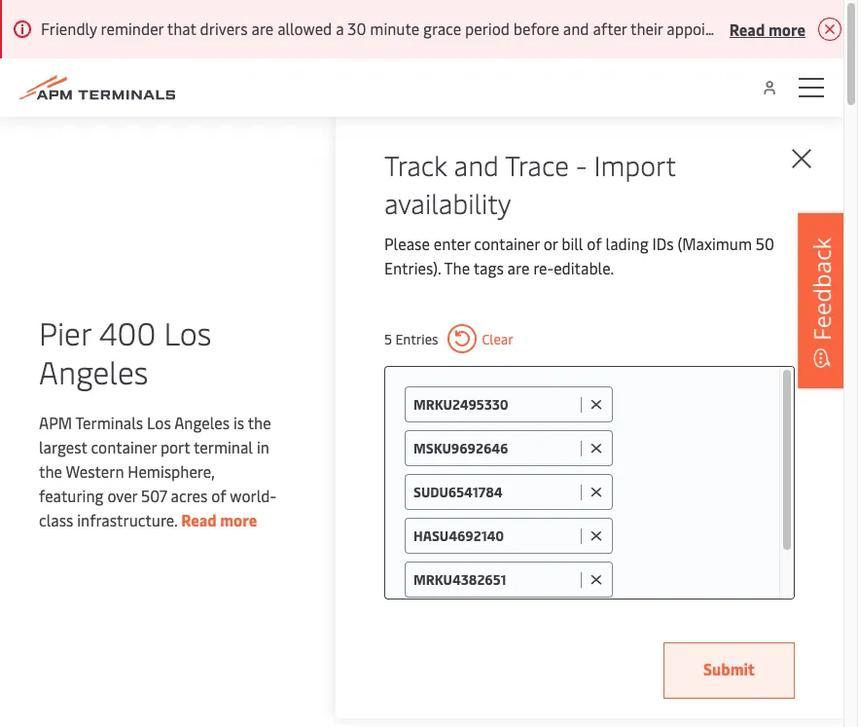 Task type: describe. For each thing, give the bounding box(es) containing it.
of inside apm terminals los angeles is the largest container port terminal in the western hemisphere, featuring over 507 acres of world- class infrastructure.
[[211, 484, 226, 506]]

submit button
[[664, 642, 795, 699]]

angeles for 400
[[39, 350, 148, 392]]

western
[[66, 460, 124, 481]]

clear button
[[448, 324, 514, 353]]

read more button
[[730, 17, 806, 41]]

terminal
[[194, 436, 253, 457]]

clear
[[482, 329, 514, 348]]

largest
[[39, 436, 87, 457]]

1 entered id text field from the top
[[414, 439, 576, 457]]

la secondary image
[[0, 490, 307, 727]]

read for read more link
[[181, 509, 217, 530]]

5
[[384, 329, 392, 348]]

class
[[39, 509, 73, 530]]

acres
[[171, 484, 208, 506]]

track and trace - import availability
[[384, 146, 676, 221]]

over
[[107, 484, 137, 506]]

apm terminals los angeles is the largest container port terminal in the western hemisphere, featuring over 507 acres of world- class infrastructure.
[[39, 411, 276, 530]]

please enter container or bill of lading ids (maximum 50 entries). the tags are re-editable.
[[384, 233, 775, 278]]

bill
[[562, 233, 583, 254]]

editable.
[[554, 257, 614, 278]]

more for read more link
[[220, 509, 257, 530]]

tags
[[474, 257, 504, 278]]

-
[[576, 146, 587, 183]]

submit
[[704, 658, 755, 679]]

is
[[234, 411, 244, 433]]

feedback button
[[798, 213, 847, 388]]

angeles for terminals
[[174, 411, 230, 433]]

read for 'read more' button
[[730, 18, 765, 39]]

are
[[508, 257, 530, 278]]

read more for read more link
[[181, 509, 257, 530]]

track
[[384, 146, 447, 183]]

50
[[756, 233, 775, 254]]

featuring
[[39, 484, 104, 506]]

infrastructure.
[[77, 509, 177, 530]]

of inside "please enter container or bill of lading ids (maximum 50 entries). the tags are re-editable."
[[587, 233, 602, 254]]

read more link
[[181, 509, 257, 530]]

port
[[160, 436, 190, 457]]

import
[[594, 146, 676, 183]]

apm
[[39, 411, 72, 433]]

or
[[544, 233, 558, 254]]

enter
[[434, 233, 471, 254]]

container inside "please enter container or bill of lading ids (maximum 50 entries). the tags are re-editable."
[[474, 233, 540, 254]]

3 entered id text field from the top
[[414, 570, 576, 589]]

pier 400 los angeles
[[39, 311, 212, 392]]



Task type: locate. For each thing, give the bounding box(es) containing it.
0 vertical spatial of
[[587, 233, 602, 254]]

re-
[[534, 257, 554, 278]]

0 vertical spatial entered id text field
[[414, 395, 576, 414]]

2 entered id text field from the top
[[414, 527, 576, 545]]

0 vertical spatial los
[[164, 311, 212, 353]]

1 vertical spatial read more
[[181, 509, 257, 530]]

los up the port
[[147, 411, 171, 433]]

0 vertical spatial more
[[769, 18, 806, 39]]

1 vertical spatial los
[[147, 411, 171, 433]]

angeles
[[39, 350, 148, 392], [174, 411, 230, 433]]

the
[[248, 411, 271, 433], [39, 460, 62, 481]]

angeles up terminals at the bottom
[[39, 350, 148, 392]]

1 horizontal spatial read more
[[730, 18, 806, 39]]

hemisphere,
[[128, 460, 215, 481]]

please
[[384, 233, 430, 254]]

angeles up 'terminal'
[[174, 411, 230, 433]]

and
[[454, 146, 499, 183]]

1 vertical spatial the
[[39, 460, 62, 481]]

more down world- on the bottom of the page
[[220, 509, 257, 530]]

1 horizontal spatial the
[[248, 411, 271, 433]]

pier
[[39, 311, 91, 353]]

container down terminals at the bottom
[[91, 436, 157, 457]]

read more left close alert image
[[730, 18, 806, 39]]

1 horizontal spatial container
[[474, 233, 540, 254]]

more
[[769, 18, 806, 39], [220, 509, 257, 530]]

entries).
[[384, 257, 441, 278]]

feedback
[[806, 237, 838, 340]]

1 vertical spatial container
[[91, 436, 157, 457]]

of
[[587, 233, 602, 254], [211, 484, 226, 506]]

1 horizontal spatial angeles
[[174, 411, 230, 433]]

0 horizontal spatial of
[[211, 484, 226, 506]]

1 horizontal spatial of
[[587, 233, 602, 254]]

the right the is
[[248, 411, 271, 433]]

1 vertical spatial entered id text field
[[414, 483, 576, 501]]

read more down acres
[[181, 509, 257, 530]]

507
[[141, 484, 167, 506]]

of up read more link
[[211, 484, 226, 506]]

0 horizontal spatial angeles
[[39, 350, 148, 392]]

more inside button
[[769, 18, 806, 39]]

trace
[[505, 146, 569, 183]]

ids
[[653, 233, 674, 254]]

more for 'read more' button
[[769, 18, 806, 39]]

1 horizontal spatial more
[[769, 18, 806, 39]]

0 vertical spatial read more
[[730, 18, 806, 39]]

read more
[[730, 18, 806, 39], [181, 509, 257, 530]]

1 vertical spatial of
[[211, 484, 226, 506]]

los for terminals
[[147, 411, 171, 433]]

los right the 400
[[164, 311, 212, 353]]

read more for 'read more' button
[[730, 18, 806, 39]]

los inside apm terminals los angeles is the largest container port terminal in the western hemisphere, featuring over 507 acres of world- class infrastructure.
[[147, 411, 171, 433]]

5 entries
[[384, 329, 438, 348]]

1 horizontal spatial read
[[730, 18, 765, 39]]

container
[[474, 233, 540, 254], [91, 436, 157, 457]]

in
[[257, 436, 269, 457]]

2 entered id text field from the top
[[414, 483, 576, 501]]

close alert image
[[818, 18, 841, 41]]

0 vertical spatial angeles
[[39, 350, 148, 392]]

Entered ID text field
[[414, 439, 576, 457], [414, 483, 576, 501]]

0 horizontal spatial the
[[39, 460, 62, 481]]

entries
[[396, 329, 438, 348]]

400
[[99, 311, 156, 353]]

container inside apm terminals los angeles is the largest container port terminal in the western hemisphere, featuring over 507 acres of world- class infrastructure.
[[91, 436, 157, 457]]

0 vertical spatial entered id text field
[[414, 439, 576, 457]]

0 vertical spatial the
[[248, 411, 271, 433]]

read down acres
[[181, 509, 217, 530]]

0 horizontal spatial container
[[91, 436, 157, 457]]

1 vertical spatial read
[[181, 509, 217, 530]]

of right bill
[[587, 233, 602, 254]]

container up are
[[474, 233, 540, 254]]

los inside pier 400 los angeles
[[164, 311, 212, 353]]

the down largest
[[39, 460, 62, 481]]

lading
[[606, 233, 649, 254]]

1 vertical spatial angeles
[[174, 411, 230, 433]]

read
[[730, 18, 765, 39], [181, 509, 217, 530]]

the
[[444, 257, 470, 278]]

more left close alert image
[[769, 18, 806, 39]]

read inside button
[[730, 18, 765, 39]]

1 vertical spatial entered id text field
[[414, 527, 576, 545]]

1 entered id text field from the top
[[414, 395, 576, 414]]

Entered ID text field
[[414, 395, 576, 414], [414, 527, 576, 545], [414, 570, 576, 589]]

angeles inside pier 400 los angeles
[[39, 350, 148, 392]]

0 horizontal spatial read
[[181, 509, 217, 530]]

read left close alert image
[[730, 18, 765, 39]]

availability
[[384, 184, 511, 221]]

2 vertical spatial entered id text field
[[414, 570, 576, 589]]

1 vertical spatial more
[[220, 509, 257, 530]]

0 vertical spatial container
[[474, 233, 540, 254]]

0 horizontal spatial read more
[[181, 509, 257, 530]]

angeles inside apm terminals los angeles is the largest container port terminal in the western hemisphere, featuring over 507 acres of world- class infrastructure.
[[174, 411, 230, 433]]

world-
[[230, 484, 276, 506]]

terminals
[[75, 411, 143, 433]]

los for 400
[[164, 311, 212, 353]]

0 horizontal spatial more
[[220, 509, 257, 530]]

0 vertical spatial read
[[730, 18, 765, 39]]

los
[[164, 311, 212, 353], [147, 411, 171, 433]]

(maximum
[[678, 233, 752, 254]]



Task type: vqa. For each thing, say whether or not it's contained in the screenshot.
Create
no



